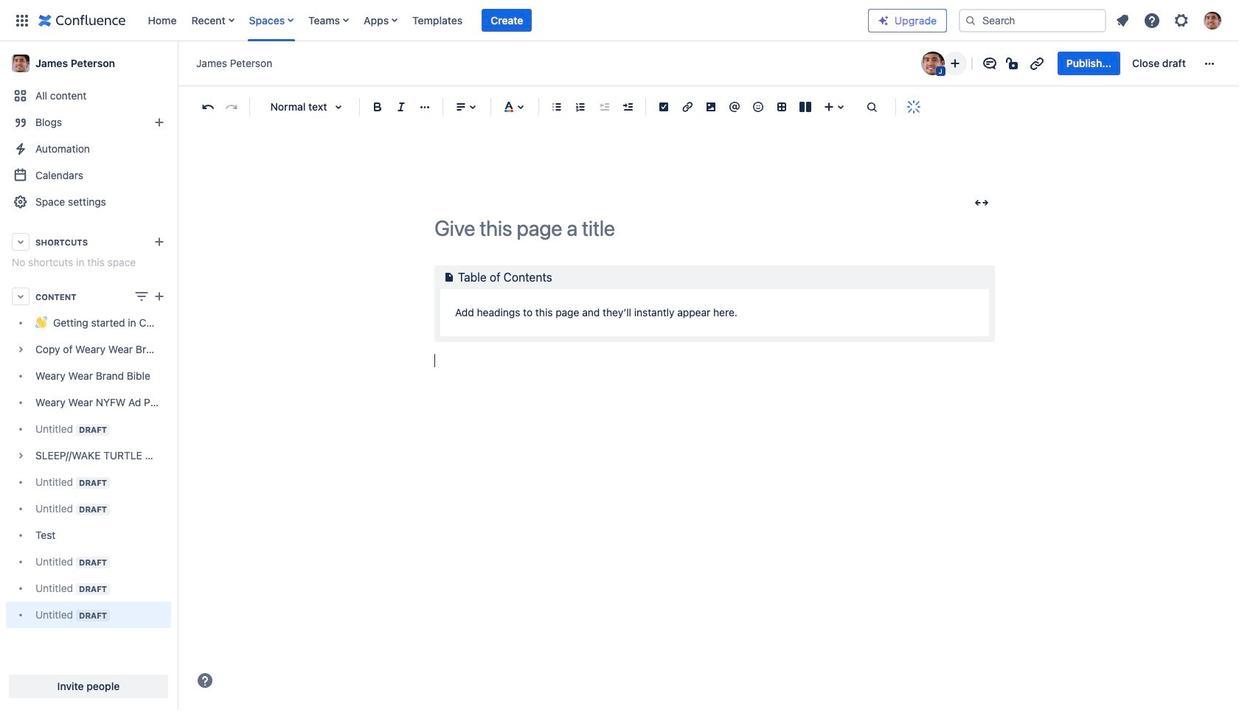 Task type: vqa. For each thing, say whether or not it's contained in the screenshot.
rightmost emails
no



Task type: locate. For each thing, give the bounding box(es) containing it.
no restrictions image
[[1005, 55, 1023, 72]]

bold ⌘b image
[[369, 98, 387, 116]]

appswitcher icon image
[[13, 11, 31, 29]]

indent tab image
[[619, 98, 637, 116]]

text formatting group
[[366, 95, 437, 119]]

Main content area, start typing to enter text. text field
[[435, 266, 996, 372]]

layouts image
[[797, 98, 815, 116]]

confluence image
[[38, 11, 126, 29], [38, 11, 126, 29]]

None search field
[[959, 8, 1107, 32]]

notification icon image
[[1114, 11, 1132, 29]]

list item inside list
[[482, 8, 532, 32]]

1 horizontal spatial list
[[1110, 7, 1231, 34]]

copy link image
[[1029, 55, 1046, 72]]

more image
[[1201, 55, 1219, 72]]

tree
[[6, 310, 171, 629]]

group
[[1058, 52, 1196, 75]]

help image
[[196, 672, 214, 690]]

redo ⌘⇧z image
[[223, 98, 241, 116]]

more formatting image
[[416, 98, 434, 116]]

numbered list ⌘⇧7 image
[[572, 98, 590, 116]]

search image
[[965, 14, 977, 26]]

align left image
[[452, 98, 470, 116]]

collapse sidebar image
[[161, 49, 193, 78]]

Search field
[[959, 8, 1107, 32]]

banner
[[0, 0, 1240, 41]]

tree inside "space" element
[[6, 310, 171, 629]]

table of contents image
[[441, 269, 458, 286]]

list item
[[482, 8, 532, 32]]

comment icon image
[[981, 55, 999, 72]]

0 horizontal spatial list
[[141, 0, 869, 41]]

list
[[141, 0, 869, 41], [1110, 7, 1231, 34]]

space element
[[0, 41, 177, 711]]

add image, video, or file image
[[703, 98, 720, 116]]

table ⇧⌥t image
[[773, 98, 791, 116]]



Task type: describe. For each thing, give the bounding box(es) containing it.
settings icon image
[[1173, 11, 1191, 29]]

bullet list ⌘⇧8 image
[[548, 98, 566, 116]]

add shortcut image
[[151, 233, 168, 251]]

list for appswitcher icon
[[141, 0, 869, 41]]

your profile and preferences image
[[1204, 11, 1222, 29]]

create a blog image
[[151, 114, 168, 131]]

find and replace image
[[863, 98, 881, 116]]

italic ⌘i image
[[393, 98, 410, 116]]

action item [] image
[[655, 98, 673, 116]]

make page full-width image
[[973, 194, 991, 212]]

change view image
[[133, 288, 151, 306]]

link ⌘k image
[[679, 98, 697, 116]]

list formating group
[[545, 95, 640, 119]]

emoji : image
[[750, 98, 767, 116]]

list for "premium" icon
[[1110, 7, 1231, 34]]

undo ⌘z image
[[199, 98, 217, 116]]

help icon image
[[1144, 11, 1162, 29]]

premium image
[[878, 14, 890, 26]]

Give this page a title text field
[[435, 216, 996, 241]]

invite to edit image
[[947, 55, 964, 72]]

mention @ image
[[726, 98, 744, 116]]

global element
[[9, 0, 869, 41]]

outdent ⇧tab image
[[596, 98, 613, 116]]

create a page image
[[151, 288, 168, 306]]



